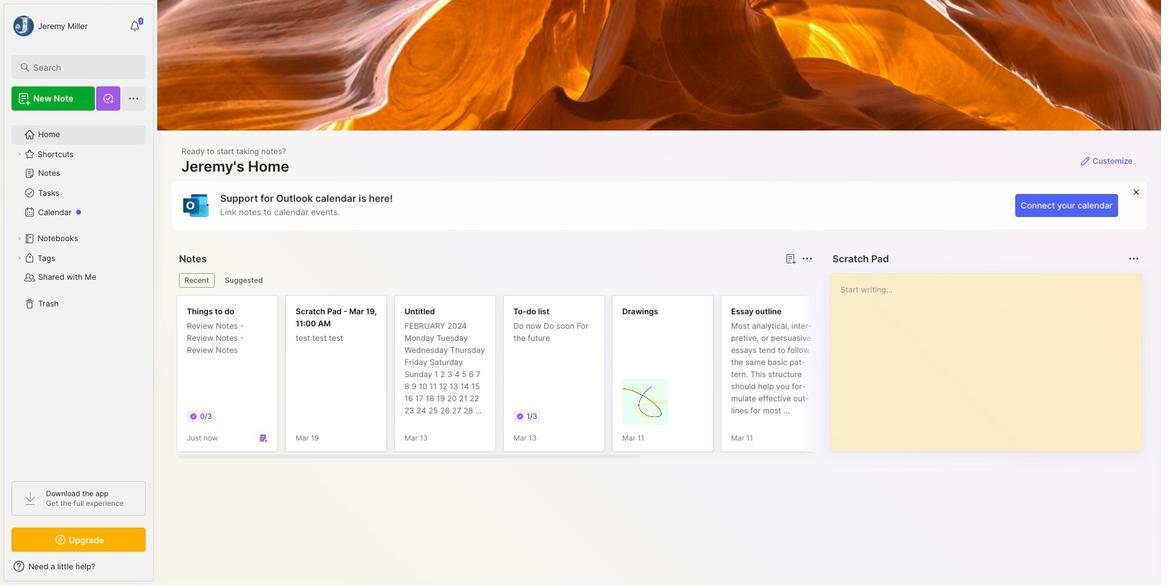 Task type: locate. For each thing, give the bounding box(es) containing it.
More actions field
[[799, 250, 816, 267], [1126, 250, 1143, 267]]

1 more actions field from the left
[[799, 250, 816, 267]]

1 tab from the left
[[179, 273, 215, 288]]

0 horizontal spatial tab
[[179, 273, 215, 288]]

main element
[[0, 0, 157, 585]]

tree
[[4, 118, 153, 471]]

2 more actions image from the left
[[1127, 252, 1141, 266]]

None search field
[[33, 60, 135, 74]]

1 more actions image from the left
[[800, 252, 815, 266]]

WHAT'S NEW field
[[4, 557, 153, 576]]

0 horizontal spatial more actions field
[[799, 250, 816, 267]]

tab list
[[179, 273, 811, 288]]

tree inside main element
[[4, 118, 153, 471]]

more actions image
[[800, 252, 815, 266], [1127, 252, 1141, 266]]

tab
[[179, 273, 215, 288], [219, 273, 268, 288]]

1 horizontal spatial more actions field
[[1126, 250, 1143, 267]]

0 horizontal spatial more actions image
[[800, 252, 815, 266]]

1 horizontal spatial tab
[[219, 273, 268, 288]]

none search field inside main element
[[33, 60, 135, 74]]

Search text field
[[33, 62, 135, 73]]

1 horizontal spatial more actions image
[[1127, 252, 1141, 266]]

row group
[[177, 295, 1048, 460]]

expand tags image
[[16, 255, 23, 262]]



Task type: describe. For each thing, give the bounding box(es) containing it.
more actions image for second more actions field from right
[[800, 252, 815, 266]]

more actions image for first more actions field from the right
[[1127, 252, 1141, 266]]

2 more actions field from the left
[[1126, 250, 1143, 267]]

click to collapse image
[[153, 563, 162, 578]]

expand notebooks image
[[16, 235, 23, 243]]

2 tab from the left
[[219, 273, 268, 288]]

Start writing… text field
[[841, 274, 1141, 442]]

Account field
[[11, 14, 88, 38]]

thumbnail image
[[622, 379, 668, 425]]



Task type: vqa. For each thing, say whether or not it's contained in the screenshot.
Click to collapse icon
yes



